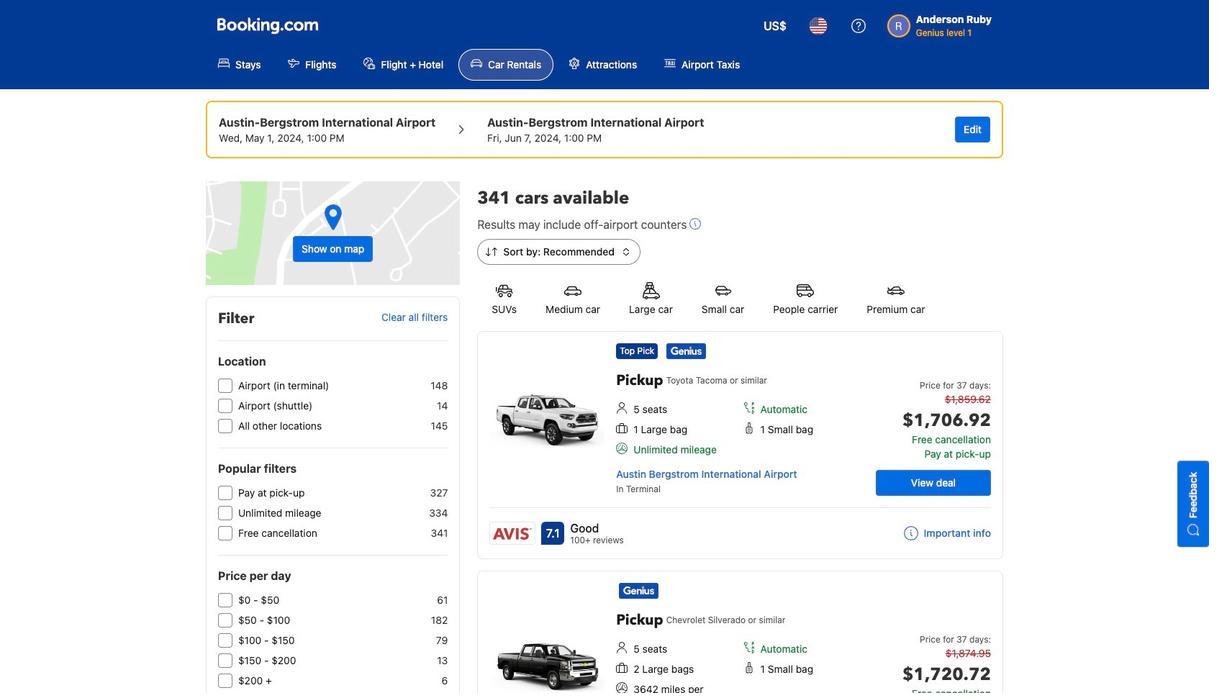 Task type: describe. For each thing, give the bounding box(es) containing it.
1 product card group from the top
[[477, 331, 1003, 559]]

2 product card group from the top
[[477, 571, 1003, 693]]

pick-up date element
[[219, 131, 436, 145]]

pick-up location element
[[219, 114, 436, 131]]

drop-off date element
[[487, 131, 704, 145]]



Task type: locate. For each thing, give the bounding box(es) containing it.
search summary element
[[206, 101, 1003, 158]]

1 group from the left
[[219, 114, 436, 145]]

product card group
[[477, 331, 1003, 559], [477, 571, 1003, 693]]

if you choose one, you'll need to make your own way there - but prices can be a lot lower. image
[[690, 218, 701, 230]]

1 horizontal spatial group
[[487, 114, 704, 145]]

0 horizontal spatial group
[[219, 114, 436, 145]]

2 group from the left
[[487, 114, 704, 145]]

skip to main content element
[[0, 0, 1209, 89]]

0 vertical spatial product card group
[[477, 331, 1003, 559]]

1 vertical spatial product card group
[[477, 571, 1003, 693]]

if you choose one, you'll need to make your own way there - but prices can be a lot lower. image
[[690, 218, 701, 230]]

group
[[219, 114, 436, 145], [487, 114, 704, 145]]

supplied by rc - avis image
[[490, 523, 535, 544]]

drop-off location element
[[487, 114, 704, 131]]



Task type: vqa. For each thing, say whether or not it's contained in the screenshot.
1st 1 LARGE BAG
no



